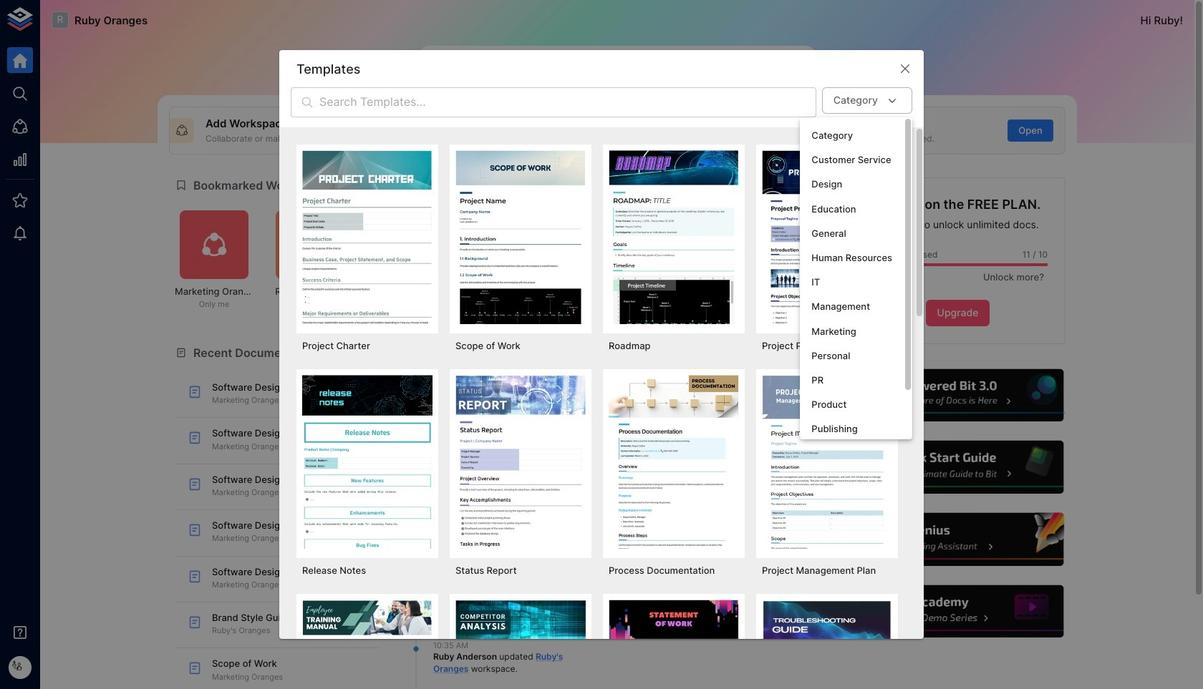 Task type: locate. For each thing, give the bounding box(es) containing it.
project management plan image
[[762, 376, 893, 549]]

3 help image from the top
[[850, 512, 1066, 569]]

process documentation image
[[609, 376, 739, 549]]

2 help image from the top
[[850, 439, 1066, 496]]

1 help image from the top
[[850, 367, 1066, 424]]

help image
[[850, 367, 1066, 424], [850, 439, 1066, 496], [850, 512, 1066, 569], [850, 584, 1066, 641]]

statement of work image
[[609, 601, 739, 690]]

status report image
[[456, 376, 586, 549]]

troubleshooting guide image
[[762, 601, 893, 690]]

dialog
[[279, 50, 924, 690]]



Task type: vqa. For each thing, say whether or not it's contained in the screenshot.
the of
no



Task type: describe. For each thing, give the bounding box(es) containing it.
employee training manual image
[[302, 601, 433, 690]]

4 help image from the top
[[850, 584, 1066, 641]]

project proposal image
[[762, 151, 893, 324]]

release notes image
[[302, 376, 433, 549]]

roadmap image
[[609, 151, 739, 324]]

Search Templates... text field
[[319, 88, 816, 118]]

competitor research report image
[[456, 601, 586, 690]]

scope of work image
[[456, 151, 586, 324]]

project charter image
[[302, 151, 433, 324]]



